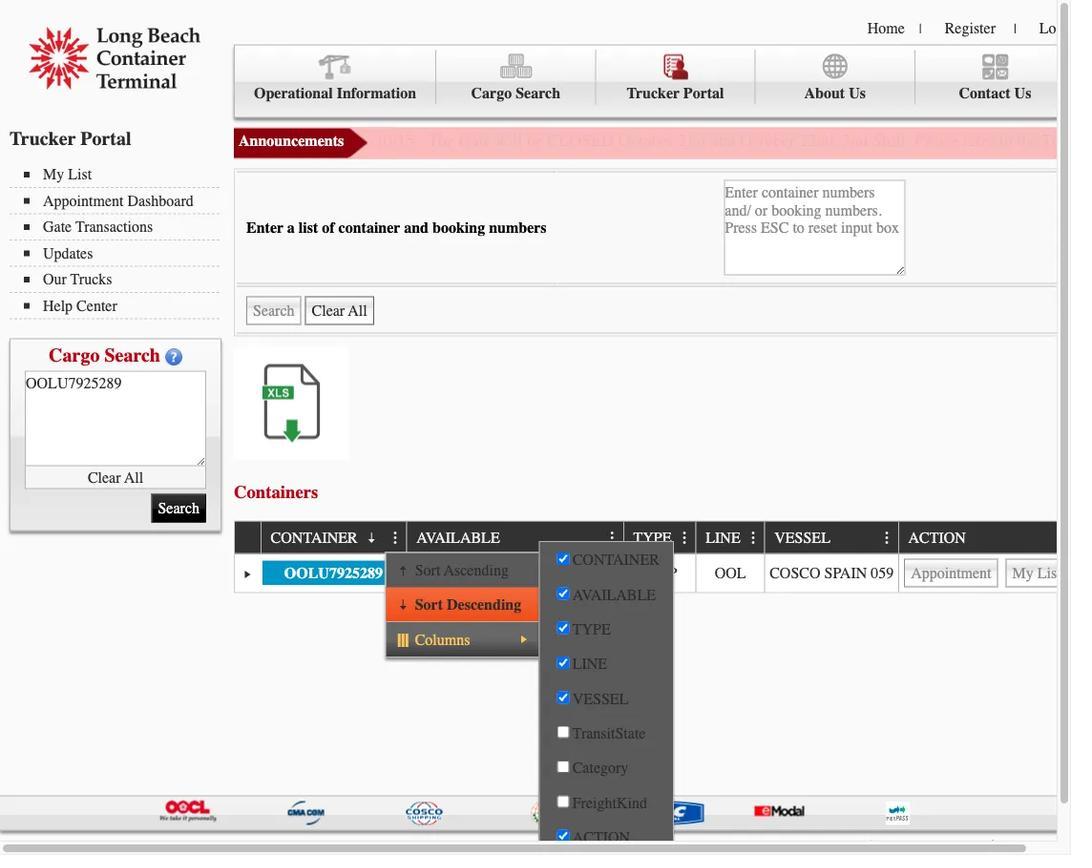 Task type: locate. For each thing, give the bounding box(es) containing it.
be
[[527, 131, 543, 150]]

row down type link
[[235, 554, 1072, 593]]

0 horizontal spatial us
[[849, 85, 866, 102]]

edit column settings image for action
[[1055, 531, 1071, 547]]

0 horizontal spatial october
[[619, 131, 674, 150]]

october
[[619, 131, 674, 150], [740, 131, 796, 150]]

| left login
[[1014, 21, 1017, 36]]

enter
[[246, 219, 284, 237]]

0 horizontal spatial portal
[[80, 128, 131, 149]]

trucker up my on the top of page
[[10, 128, 76, 149]]

2nd
[[843, 131, 869, 150]]

2 edit column settings image from the left
[[746, 531, 762, 547]]

operational
[[254, 85, 333, 102]]

edit column settings image inside 'available' column header
[[605, 531, 621, 547]]

0 vertical spatial action
[[909, 530, 967, 547]]

1 vertical spatial action
[[573, 829, 631, 847]]

0 vertical spatial vessel
[[775, 530, 831, 547]]

menu containing container
[[539, 542, 675, 856]]

1 horizontal spatial available
[[573, 586, 656, 604]]

4 edit column settings image from the left
[[1055, 531, 1071, 547]]

category
[[573, 760, 629, 778]]

contact us
[[959, 85, 1032, 102]]

closed
[[547, 131, 614, 150]]

menu bar
[[234, 44, 1072, 118], [10, 164, 229, 320], [386, 542, 694, 856]]

type up "40gp" cell
[[634, 530, 672, 547]]

freightkind
[[573, 795, 648, 812]]

0 horizontal spatial trucker
[[10, 128, 76, 149]]

container
[[271, 530, 358, 547], [573, 552, 660, 569]]

available link
[[417, 522, 509, 553]]

line
[[706, 530, 741, 547], [573, 656, 608, 673]]

gate up updates
[[43, 218, 72, 236]]

0 horizontal spatial |
[[920, 21, 922, 36]]

3 edit column settings image from the left
[[880, 531, 896, 547]]

line up ool cell
[[706, 530, 741, 547]]

search down 'help center' link
[[104, 344, 160, 366]]

1 horizontal spatial cargo
[[471, 85, 512, 102]]

shift.
[[873, 131, 911, 150]]

available
[[417, 530, 500, 547], [573, 586, 656, 604]]

1 horizontal spatial and
[[711, 131, 736, 150]]

vessel up transitstate
[[573, 690, 629, 708]]

action inside column header
[[909, 530, 967, 547]]

us for contact us
[[1015, 85, 1032, 102]]

1 horizontal spatial gate
[[459, 131, 492, 150]]

1 vertical spatial type
[[573, 621, 611, 639]]

0 horizontal spatial container
[[271, 530, 358, 547]]

vessel
[[775, 530, 831, 547], [573, 690, 629, 708]]

0 horizontal spatial vessel
[[573, 690, 629, 708]]

None checkbox
[[558, 831, 570, 843]]

will
[[496, 131, 523, 150]]

0 vertical spatial type
[[634, 530, 672, 547]]

oolu7925289
[[284, 565, 383, 582]]

1 horizontal spatial container
[[573, 552, 660, 569]]

updates
[[43, 245, 93, 262]]

0 vertical spatial and
[[711, 131, 736, 150]]

gate
[[459, 131, 492, 150], [43, 218, 72, 236]]

0 vertical spatial line
[[706, 530, 741, 547]]

cargo search down center
[[49, 344, 160, 366]]

portal up my list link
[[80, 128, 131, 149]]

october left 21st
[[619, 131, 674, 150]]

and
[[711, 131, 736, 150], [404, 219, 429, 237]]

all
[[124, 469, 143, 486]]

0 vertical spatial menu bar
[[234, 44, 1072, 118]]

no
[[413, 565, 435, 582]]

tree grid
[[235, 522, 1072, 593]]

1 horizontal spatial vessel
[[775, 530, 831, 547]]

1 horizontal spatial |
[[1014, 21, 1017, 36]]

| right home at the top of the page
[[920, 21, 922, 36]]

sort ascending
[[415, 562, 509, 580]]

0 vertical spatial trucker
[[627, 85, 680, 102]]

sort down no
[[415, 596, 443, 614]]

1 vertical spatial trucker
[[10, 128, 76, 149]]

1 us from the left
[[849, 85, 866, 102]]

contact us link
[[916, 50, 1072, 104]]

1 vertical spatial and
[[404, 219, 429, 237]]

None submit
[[246, 297, 301, 325], [151, 494, 206, 523], [246, 297, 301, 325], [151, 494, 206, 523]]

row
[[235, 522, 1072, 554], [235, 554, 1072, 593]]

cargo search up "will"
[[471, 85, 561, 102]]

trucker up 21st
[[627, 85, 680, 102]]

and left "booking"
[[404, 219, 429, 237]]

row up 40gp in the right of the page
[[235, 522, 1072, 554]]

0 horizontal spatial available
[[417, 530, 500, 547]]

1 horizontal spatial edit column settings image
[[746, 531, 762, 547]]

2 row from the top
[[235, 554, 1072, 593]]

row containing oolu7925289
[[235, 554, 1072, 593]]

10/15 the gate will be closed october 21st and october 22nd, 2nd shift. please refer to the truc
[[375, 131, 1072, 150]]

line inside column header
[[706, 530, 741, 547]]

line up transitstate
[[573, 656, 608, 673]]

0 horizontal spatial type
[[573, 621, 611, 639]]

edit column settings image inside action column header
[[1055, 531, 1071, 547]]

about us
[[805, 85, 866, 102]]

1 horizontal spatial october
[[740, 131, 796, 150]]

0 horizontal spatial edit column settings image
[[678, 531, 693, 547]]

None button
[[305, 297, 374, 325], [905, 559, 999, 588], [1006, 559, 1069, 588], [305, 297, 374, 325], [905, 559, 999, 588], [1006, 559, 1069, 588]]

1 vertical spatial vessel
[[573, 690, 629, 708]]

Enter container numbers and/ or booking numbers. Press ESC to reset input box text field
[[724, 180, 906, 276]]

home
[[868, 19, 905, 37]]

type down departed)
[[573, 621, 611, 639]]

no (container departed) cell
[[407, 554, 624, 593]]

menu bar containing container
[[386, 542, 694, 856]]

cargo up "will"
[[471, 85, 512, 102]]

gate transactions link
[[24, 218, 220, 236]]

trucker portal
[[627, 85, 725, 102], [10, 128, 131, 149]]

1 vertical spatial portal
[[80, 128, 131, 149]]

my
[[43, 166, 64, 183]]

ool cell
[[696, 554, 765, 593]]

cosco
[[770, 565, 821, 582]]

1 vertical spatial search
[[104, 344, 160, 366]]

1 horizontal spatial search
[[516, 85, 561, 102]]

help
[[43, 297, 73, 315]]

menu bar containing operational information
[[234, 44, 1072, 118]]

edit column settings image up ool
[[746, 531, 762, 547]]

container inside column header
[[271, 530, 358, 547]]

cargo search link
[[437, 50, 596, 104]]

1 vertical spatial cargo
[[49, 344, 100, 366]]

cargo inside cargo search link
[[471, 85, 512, 102]]

40gp
[[643, 565, 678, 582]]

1 edit column settings image from the left
[[678, 531, 693, 547]]

type
[[634, 530, 672, 547], [573, 621, 611, 639]]

22nd,
[[800, 131, 839, 150]]

1 edit column settings image from the left
[[388, 531, 404, 547]]

us right contact
[[1015, 85, 1032, 102]]

0 horizontal spatial line
[[573, 656, 608, 673]]

about us link
[[756, 50, 916, 104]]

cosco spain 059
[[770, 565, 894, 582]]

2 sort from the top
[[415, 596, 443, 614]]

edit column settings image up 40gp in the right of the page
[[678, 531, 693, 547]]

0 horizontal spatial gate
[[43, 218, 72, 236]]

sort down available link
[[415, 562, 441, 580]]

truc
[[1043, 131, 1072, 150]]

1 vertical spatial sort
[[415, 596, 443, 614]]

0 vertical spatial container
[[271, 530, 358, 547]]

None checkbox
[[558, 553, 570, 565], [558, 588, 570, 600], [558, 622, 570, 635], [558, 657, 570, 670], [558, 692, 570, 704], [558, 727, 570, 739], [558, 761, 570, 774], [558, 796, 570, 808], [558, 553, 570, 565], [558, 588, 570, 600], [558, 622, 570, 635], [558, 657, 570, 670], [558, 692, 570, 704], [558, 727, 570, 739], [558, 761, 570, 774], [558, 796, 570, 808]]

1 horizontal spatial us
[[1015, 85, 1032, 102]]

menu item
[[386, 542, 694, 856]]

cargo down "help"
[[49, 344, 100, 366]]

0 horizontal spatial cargo search
[[49, 344, 160, 366]]

containers
[[234, 483, 318, 503]]

0 horizontal spatial action
[[573, 829, 631, 847]]

sort inside 'menu item'
[[415, 596, 443, 614]]

edit column settings image
[[388, 531, 404, 547], [605, 531, 621, 547], [880, 531, 896, 547], [1055, 531, 1071, 547]]

portal up 21st
[[684, 85, 725, 102]]

menu
[[539, 542, 675, 856]]

2 | from the left
[[1014, 21, 1017, 36]]

edit column settings image
[[678, 531, 693, 547], [746, 531, 762, 547]]

1 vertical spatial available
[[573, 586, 656, 604]]

trucks
[[70, 271, 112, 288]]

trucker portal link
[[596, 50, 756, 104]]

available down departed)
[[573, 586, 656, 604]]

1 horizontal spatial line
[[706, 530, 741, 547]]

clear all button
[[25, 467, 206, 490]]

gate right the
[[459, 131, 492, 150]]

transitstate
[[573, 725, 646, 743]]

0 vertical spatial cargo
[[471, 85, 512, 102]]

operational information
[[254, 85, 417, 102]]

0 vertical spatial trucker portal
[[627, 85, 725, 102]]

october left 22nd,
[[740, 131, 796, 150]]

trucker portal up list
[[10, 128, 131, 149]]

edit column settings image inside vessel column header
[[880, 531, 896, 547]]

vessel inside column header
[[775, 530, 831, 547]]

search up be
[[516, 85, 561, 102]]

0 vertical spatial portal
[[684, 85, 725, 102]]

search
[[516, 85, 561, 102], [104, 344, 160, 366]]

my list appointment dashboard gate transactions updates our trucks help center
[[43, 166, 194, 315]]

1 horizontal spatial type
[[634, 530, 672, 547]]

available up sort ascending
[[417, 530, 500, 547]]

cargo search
[[471, 85, 561, 102], [49, 344, 160, 366]]

1 sort from the top
[[415, 562, 441, 580]]

1 horizontal spatial cargo search
[[471, 85, 561, 102]]

columns
[[415, 632, 470, 649]]

edit column settings image inside container column header
[[388, 531, 404, 547]]

trucker
[[627, 85, 680, 102], [10, 128, 76, 149]]

1 vertical spatial menu bar
[[10, 164, 229, 320]]

1 vertical spatial gate
[[43, 218, 72, 236]]

1 row from the top
[[235, 522, 1072, 554]]

2 us from the left
[[1015, 85, 1032, 102]]

vessel link
[[775, 522, 840, 553]]

vessel up cosco
[[775, 530, 831, 547]]

1 horizontal spatial portal
[[684, 85, 725, 102]]

|
[[920, 21, 922, 36], [1014, 21, 1017, 36]]

spain
[[825, 565, 868, 582]]

cell
[[899, 554, 1072, 593]]

line column header
[[696, 522, 765, 554]]

menu item containing container
[[386, 542, 694, 856]]

1 horizontal spatial trucker portal
[[627, 85, 725, 102]]

0 vertical spatial sort
[[415, 562, 441, 580]]

1 vertical spatial cargo search
[[49, 344, 160, 366]]

0 vertical spatial available
[[417, 530, 500, 547]]

0 vertical spatial search
[[516, 85, 561, 102]]

about
[[805, 85, 846, 102]]

10/15
[[375, 131, 415, 150]]

0 horizontal spatial search
[[104, 344, 160, 366]]

1 vertical spatial trucker portal
[[10, 128, 131, 149]]

portal
[[684, 85, 725, 102], [80, 128, 131, 149]]

edit column settings image inside line column header
[[746, 531, 762, 547]]

2 edit column settings image from the left
[[605, 531, 621, 547]]

1 horizontal spatial trucker
[[627, 85, 680, 102]]

1 horizontal spatial action
[[909, 530, 967, 547]]

trucker portal up 21st
[[627, 85, 725, 102]]

operational information link
[[235, 50, 437, 104]]

our trucks link
[[24, 271, 220, 288]]

(container
[[439, 565, 531, 582]]

cargo
[[471, 85, 512, 102], [49, 344, 100, 366]]

2 vertical spatial menu bar
[[386, 542, 694, 856]]

container link
[[271, 522, 389, 553]]

us right about
[[849, 85, 866, 102]]

edit column settings image inside type column header
[[678, 531, 693, 547]]

of
[[322, 219, 335, 237]]

21st
[[678, 131, 707, 150]]

action inside menu
[[573, 829, 631, 847]]

and right 21st
[[711, 131, 736, 150]]

list
[[68, 166, 92, 183]]

edit column settings image for line
[[746, 531, 762, 547]]

sort
[[415, 562, 441, 580], [415, 596, 443, 614]]

available column header
[[407, 522, 624, 554]]

action
[[909, 530, 967, 547], [573, 829, 631, 847]]



Task type: vqa. For each thing, say whether or not it's contained in the screenshot.
'ITALY'
no



Task type: describe. For each thing, give the bounding box(es) containing it.
available inside menu
[[573, 586, 656, 604]]

appointment
[[43, 192, 124, 210]]

40gp cell
[[624, 554, 696, 593]]

departed)
[[535, 565, 618, 582]]

register link
[[945, 19, 996, 37]]

information
[[337, 85, 417, 102]]

container
[[339, 219, 401, 237]]

edit column settings image for available
[[605, 531, 621, 547]]

sort for sort descending
[[415, 596, 443, 614]]

sort descending menu item
[[386, 588, 539, 622]]

our
[[43, 271, 67, 288]]

0 vertical spatial gate
[[459, 131, 492, 150]]

enter a list of container and booking numbers
[[246, 219, 547, 237]]

the
[[1018, 131, 1039, 150]]

booking
[[433, 219, 485, 237]]

vessel column header
[[765, 522, 899, 554]]

clear
[[88, 469, 121, 486]]

transactions
[[76, 218, 153, 236]]

Enter container numbers and/ or booking numbers.  text field
[[25, 371, 206, 467]]

cosco spain 059 cell
[[765, 554, 899, 593]]

type column header
[[624, 522, 696, 554]]

updates link
[[24, 245, 220, 262]]

no (container departed)
[[413, 565, 618, 582]]

2 october from the left
[[740, 131, 796, 150]]

contact
[[959, 85, 1011, 102]]

ool
[[715, 565, 747, 582]]

action column header
[[899, 522, 1072, 554]]

0 vertical spatial cargo search
[[471, 85, 561, 102]]

line link
[[706, 522, 750, 553]]

type link
[[634, 522, 681, 553]]

register
[[945, 19, 996, 37]]

1 vertical spatial container
[[573, 552, 660, 569]]

appointment dashboard link
[[24, 192, 220, 210]]

sort for sort ascending
[[415, 562, 441, 580]]

a
[[287, 219, 295, 237]]

0 horizontal spatial and
[[404, 219, 429, 237]]

gate inside my list appointment dashboard gate transactions updates our trucks help center
[[43, 218, 72, 236]]

list
[[299, 219, 318, 237]]

sort descending
[[415, 596, 522, 614]]

0 horizontal spatial cargo
[[49, 344, 100, 366]]

menu bar containing my list
[[10, 164, 229, 320]]

help center link
[[24, 297, 220, 315]]

oolu7925289 cell
[[261, 554, 407, 593]]

edit column settings image for vessel
[[880, 531, 896, 547]]

059
[[871, 565, 894, 582]]

1 | from the left
[[920, 21, 922, 36]]

type inside column header
[[634, 530, 672, 547]]

please
[[915, 131, 959, 150]]

0 horizontal spatial trucker portal
[[10, 128, 131, 149]]

action link
[[909, 522, 976, 553]]

ascending
[[444, 562, 509, 580]]

edit column settings image for container
[[388, 531, 404, 547]]

to
[[1000, 131, 1014, 150]]

trucker portal inside menu bar
[[627, 85, 725, 102]]

trucker inside menu bar
[[627, 85, 680, 102]]

container column header
[[261, 522, 407, 554]]

home link
[[868, 19, 905, 37]]

announcements
[[239, 132, 344, 150]]

edit column settings image for type
[[678, 531, 693, 547]]

1 vertical spatial line
[[573, 656, 608, 673]]

available inside available link
[[417, 530, 500, 547]]

us for about us
[[849, 85, 866, 102]]

numbers
[[489, 219, 547, 237]]

refer
[[963, 131, 996, 150]]

center
[[77, 297, 117, 315]]

my list link
[[24, 166, 220, 183]]

dashboard
[[127, 192, 194, 210]]

login
[[1040, 19, 1072, 37]]

descending
[[447, 596, 522, 614]]

tree grid containing container
[[235, 522, 1072, 593]]

login link
[[1040, 19, 1072, 37]]

1 october from the left
[[619, 131, 674, 150]]

clear all
[[88, 469, 143, 486]]

the
[[428, 131, 455, 150]]

row containing container
[[235, 522, 1072, 554]]



